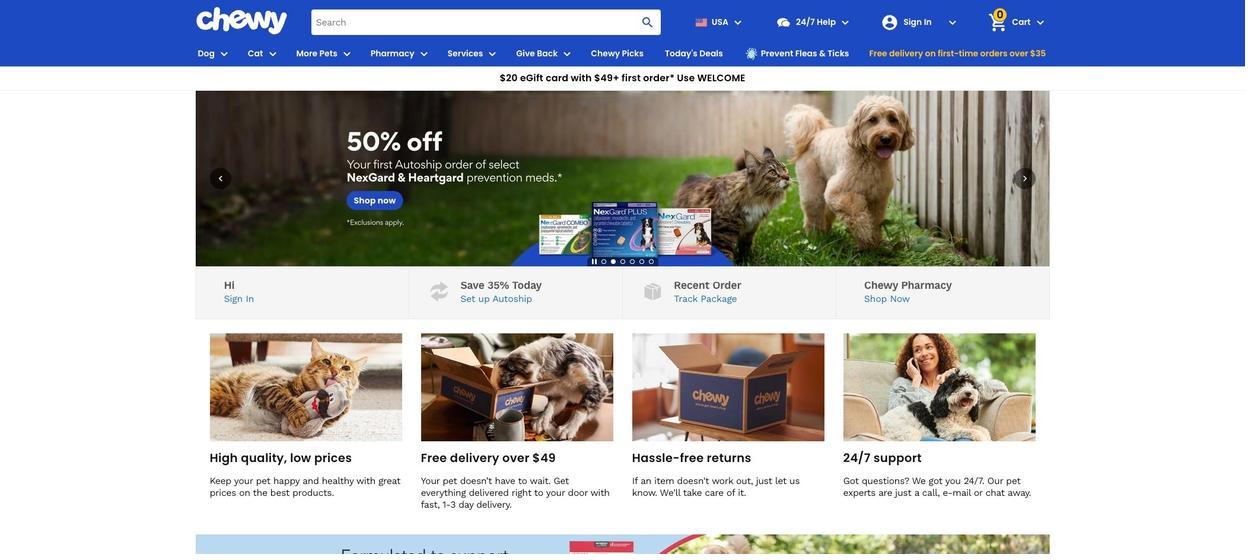 Task type: vqa. For each thing, say whether or not it's contained in the screenshot.
the right the Plush
no



Task type: describe. For each thing, give the bounding box(es) containing it.
3 menu image from the left
[[340, 47, 354, 61]]

1 menu image from the left
[[217, 47, 231, 61]]

site banner
[[0, 0, 1245, 91]]

items image
[[988, 12, 1008, 33]]

/ image
[[641, 280, 664, 303]]

account menu image
[[946, 15, 960, 29]]

Search text field
[[311, 9, 661, 35]]

choose slide to display. group
[[599, 257, 656, 266]]

submit search image
[[641, 15, 655, 29]]

5 menu image from the left
[[560, 47, 575, 61]]

menu image
[[417, 47, 431, 61]]



Task type: locate. For each thing, give the bounding box(es) containing it.
/ image
[[428, 280, 451, 303]]

menu image
[[217, 47, 231, 61], [266, 47, 280, 61], [340, 47, 354, 61], [486, 47, 500, 61], [560, 47, 575, 61]]

Product search field
[[311, 9, 661, 35]]

cart menu image
[[1033, 15, 1047, 29]]

2 menu image from the left
[[266, 47, 280, 61]]

4 menu image from the left
[[486, 47, 500, 61]]

help menu image
[[838, 15, 853, 29]]

change region menu image
[[731, 15, 745, 29]]

chewy home image
[[195, 7, 287, 34]]

chewy support image
[[776, 15, 791, 30]]

stop automatic slide show image
[[589, 257, 599, 266]]

formulated to support your senior dog. dasuquin joint health supplement. shop now. image
[[195, 535, 1050, 554]]



